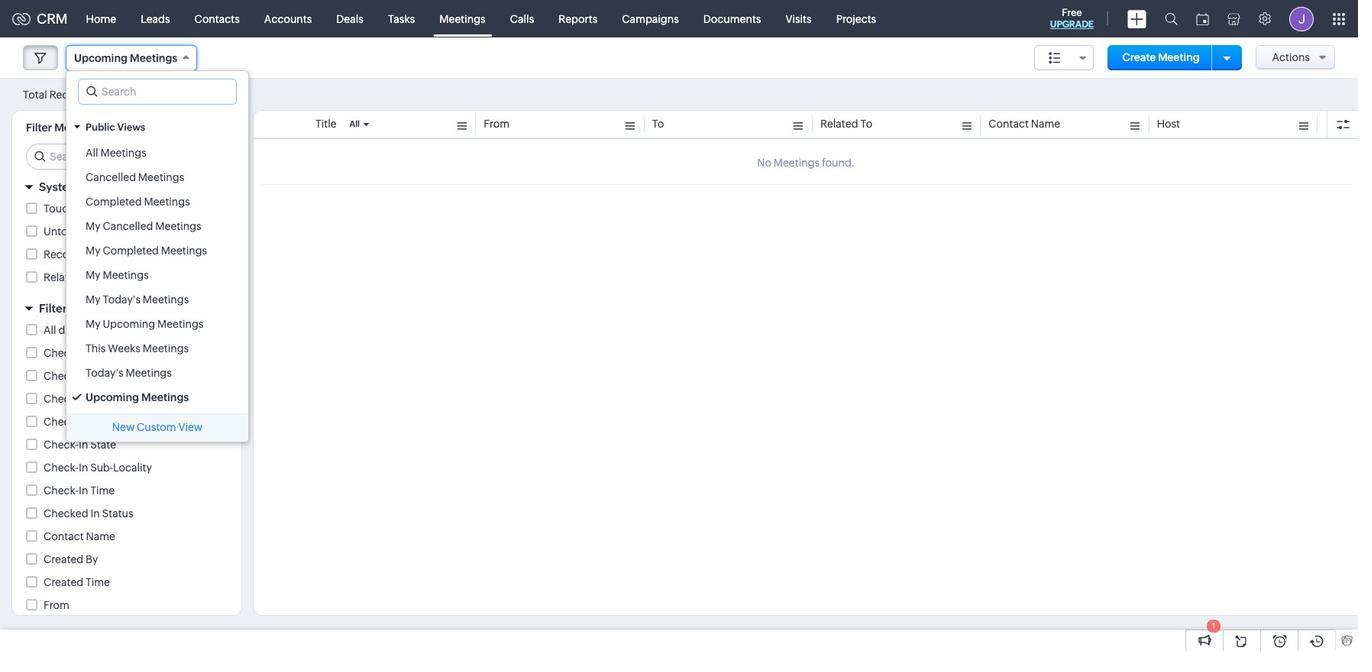 Task type: describe. For each thing, give the bounding box(es) containing it.
1 horizontal spatial contact
[[989, 118, 1029, 130]]

system
[[39, 180, 79, 193]]

search element
[[1156, 0, 1188, 37]]

deals link
[[324, 0, 376, 37]]

meetings up 'my completed meetings'
[[155, 220, 202, 232]]

record
[[44, 248, 79, 261]]

check-in by
[[44, 370, 103, 382]]

check- for check-in by
[[44, 370, 79, 382]]

all for all
[[350, 119, 360, 128]]

new
[[112, 421, 135, 433]]

0 vertical spatial time
[[90, 485, 115, 497]]

upcoming meetings inside field
[[74, 52, 178, 64]]

my for my meetings
[[86, 269, 101, 281]]

in for status
[[90, 507, 100, 520]]

record action
[[44, 248, 114, 261]]

new custom view
[[112, 421, 203, 433]]

state
[[90, 439, 116, 451]]

deals
[[337, 13, 364, 25]]

public views
[[86, 122, 145, 133]]

crm
[[37, 11, 68, 27]]

reports link
[[547, 0, 610, 37]]

my for my upcoming meetings
[[86, 318, 101, 330]]

0 horizontal spatial from
[[44, 599, 69, 611]]

logo image
[[12, 13, 31, 25]]

public views region
[[66, 141, 248, 410]]

meetings left calls
[[440, 13, 486, 25]]

defined
[[82, 180, 125, 193]]

1 horizontal spatial from
[[484, 118, 510, 130]]

meetings down my upcoming meetings on the left
[[143, 342, 189, 355]]

meetings inside field
[[130, 52, 178, 64]]

upcoming inside field
[[74, 52, 128, 64]]

meetings up my today's meetings
[[103, 269, 149, 281]]

records for total
[[49, 88, 90, 101]]

by for filter
[[69, 302, 83, 315]]

meeting
[[1159, 51, 1200, 63]]

day
[[58, 324, 76, 336]]

check- for check-in time
[[44, 485, 79, 497]]

in for state
[[79, 439, 88, 451]]

touched records
[[44, 203, 131, 215]]

home
[[86, 13, 116, 25]]

1 horizontal spatial contact name
[[989, 118, 1061, 130]]

0 vertical spatial today's
[[103, 293, 141, 306]]

meetings left the "by"
[[54, 122, 102, 134]]

by
[[104, 122, 117, 134]]

by for created
[[86, 553, 98, 566]]

check- for check-in address
[[44, 347, 79, 359]]

accounts link
[[252, 0, 324, 37]]

in for by
[[79, 370, 88, 382]]

create
[[1123, 51, 1157, 63]]

all meetings
[[86, 147, 147, 159]]

filter for filter meetings by
[[26, 122, 52, 134]]

check- for check-in country
[[44, 416, 79, 428]]

1 vertical spatial by
[[90, 370, 103, 382]]

untouched records
[[44, 225, 143, 238]]

create menu element
[[1119, 0, 1156, 37]]

related to
[[821, 118, 873, 130]]

reports
[[559, 13, 598, 25]]

documents
[[704, 13, 762, 25]]

calls
[[510, 13, 534, 25]]

view
[[178, 421, 203, 433]]

1 vertical spatial cancelled
[[103, 220, 153, 232]]

all for all meetings
[[86, 147, 98, 159]]

create meeting
[[1123, 51, 1200, 63]]

meetings down the views
[[100, 147, 147, 159]]

documents link
[[692, 0, 774, 37]]

records for untouched
[[102, 225, 143, 238]]

Search text field
[[27, 144, 229, 169]]

in for sub-
[[79, 462, 88, 474]]

check-in country
[[44, 416, 131, 428]]

check- for check-in city
[[44, 393, 79, 405]]

visits
[[786, 13, 812, 25]]

check-in city
[[44, 393, 110, 405]]

free upgrade
[[1051, 7, 1094, 30]]

0 horizontal spatial action
[[82, 248, 114, 261]]

1 vertical spatial completed
[[103, 245, 159, 257]]

weeks
[[108, 342, 141, 355]]

views
[[117, 122, 145, 133]]

in for country
[[79, 416, 88, 428]]

create menu image
[[1128, 10, 1147, 28]]

meetings link
[[427, 0, 498, 37]]

in for city
[[79, 393, 88, 405]]

custom
[[137, 421, 176, 433]]

system defined filters button
[[12, 173, 242, 200]]

2 vertical spatial upcoming
[[86, 391, 139, 404]]

checked
[[44, 507, 88, 520]]

0 vertical spatial completed
[[86, 196, 142, 208]]

1 vertical spatial today's
[[86, 367, 124, 379]]

free
[[1063, 7, 1083, 18]]

meetings down filters
[[144, 196, 190, 208]]

this
[[86, 342, 106, 355]]

2 to from the left
[[861, 118, 873, 130]]

projects link
[[824, 0, 889, 37]]

filter meetings by
[[26, 122, 117, 134]]

status
[[102, 507, 133, 520]]

new custom view link
[[66, 414, 248, 442]]

1 vertical spatial time
[[86, 576, 110, 588]]

total
[[23, 88, 47, 101]]

meetings up completed meetings
[[138, 171, 184, 183]]

accounts
[[264, 13, 312, 25]]

today's meetings
[[86, 367, 172, 379]]

in for time
[[79, 485, 88, 497]]

my today's meetings
[[86, 293, 189, 306]]

my for my completed meetings
[[86, 245, 101, 257]]

check-in sub-locality
[[44, 462, 152, 474]]

tasks link
[[376, 0, 427, 37]]

0 horizontal spatial contact
[[44, 530, 84, 543]]

calls link
[[498, 0, 547, 37]]

all for all day
[[44, 324, 56, 336]]

1
[[1213, 621, 1216, 631]]



Task type: locate. For each thing, give the bounding box(es) containing it.
0 vertical spatial created
[[44, 553, 83, 566]]

contact name up created by
[[44, 530, 115, 543]]

by up day on the left of the page
[[69, 302, 83, 315]]

0 horizontal spatial name
[[86, 530, 115, 543]]

check- down 'all day'
[[44, 347, 79, 359]]

my down fields
[[86, 318, 101, 330]]

0 vertical spatial filter
[[26, 122, 52, 134]]

cancelled down the all meetings
[[86, 171, 136, 183]]

in left "sub-"
[[79, 462, 88, 474]]

to
[[652, 118, 665, 130], [861, 118, 873, 130]]

my down the untouched records
[[86, 245, 101, 257]]

1 vertical spatial name
[[86, 530, 115, 543]]

0 vertical spatial from
[[484, 118, 510, 130]]

meetings down 'my cancelled meetings'
[[161, 245, 207, 257]]

time
[[90, 485, 115, 497], [86, 576, 110, 588]]

checked in status
[[44, 507, 133, 520]]

by
[[69, 302, 83, 315], [90, 370, 103, 382], [86, 553, 98, 566]]

visits link
[[774, 0, 824, 37]]

all down public
[[86, 147, 98, 159]]

meetings down this weeks meetings
[[126, 367, 172, 379]]

1 horizontal spatial all
[[86, 147, 98, 159]]

meetings
[[440, 13, 486, 25], [130, 52, 178, 64], [54, 122, 102, 134], [100, 147, 147, 159], [138, 171, 184, 183], [144, 196, 190, 208], [155, 220, 202, 232], [161, 245, 207, 257], [103, 269, 149, 281], [143, 293, 189, 306], [157, 318, 204, 330], [143, 342, 189, 355], [126, 367, 172, 379], [141, 391, 189, 404]]

upcoming meetings
[[74, 52, 178, 64], [86, 391, 189, 404]]

5 check- from the top
[[44, 439, 79, 451]]

check- down the check-in city
[[44, 416, 79, 428]]

my
[[86, 220, 101, 232], [86, 245, 101, 257], [86, 269, 101, 281], [86, 293, 101, 306], [86, 318, 101, 330]]

total records 0
[[23, 88, 100, 101]]

0 vertical spatial name
[[1032, 118, 1061, 130]]

0 horizontal spatial related
[[44, 271, 81, 284]]

0 vertical spatial related
[[821, 118, 859, 130]]

0 horizontal spatial all
[[44, 324, 56, 336]]

cancelled
[[86, 171, 136, 183], [103, 220, 153, 232]]

check-
[[44, 347, 79, 359], [44, 370, 79, 382], [44, 393, 79, 405], [44, 416, 79, 428], [44, 439, 79, 451], [44, 462, 79, 474], [44, 485, 79, 497]]

records left 0
[[49, 88, 90, 101]]

this weeks meetings
[[86, 342, 189, 355]]

records up 'my completed meetings'
[[102, 225, 143, 238]]

check- up check-in time in the bottom of the page
[[44, 462, 79, 474]]

1 horizontal spatial related
[[821, 118, 859, 130]]

in down 'check-in address'
[[79, 370, 88, 382]]

check-in state
[[44, 439, 116, 451]]

tasks
[[388, 13, 415, 25]]

3 my from the top
[[86, 269, 101, 281]]

all inside public views region
[[86, 147, 98, 159]]

1 vertical spatial related
[[44, 271, 81, 284]]

in left city
[[79, 393, 88, 405]]

actions
[[1273, 51, 1311, 63]]

touched
[[44, 203, 87, 215]]

5 my from the top
[[86, 318, 101, 330]]

upgrade
[[1051, 19, 1094, 30]]

completed meetings
[[86, 196, 190, 208]]

0 vertical spatial all
[[350, 119, 360, 128]]

check- up the check-in city
[[44, 370, 79, 382]]

upcoming up 0
[[74, 52, 128, 64]]

all day
[[44, 324, 76, 336]]

1 vertical spatial created
[[44, 576, 83, 588]]

public views button
[[66, 114, 248, 141]]

3 check- from the top
[[44, 393, 79, 405]]

1 vertical spatial contact
[[44, 530, 84, 543]]

my for my today's meetings
[[86, 293, 101, 306]]

all right title
[[350, 119, 360, 128]]

filter down total
[[26, 122, 52, 134]]

today's down my meetings
[[103, 293, 141, 306]]

today's down address
[[86, 367, 124, 379]]

upcoming up weeks
[[103, 318, 155, 330]]

1 vertical spatial upcoming meetings
[[86, 391, 189, 404]]

my down related records action
[[86, 293, 101, 306]]

by up city
[[90, 370, 103, 382]]

filter up 'all day'
[[39, 302, 67, 315]]

upcoming meetings up search text field
[[74, 52, 178, 64]]

check-in time
[[44, 485, 115, 497]]

4 my from the top
[[86, 293, 101, 306]]

upcoming meetings inside public views region
[[86, 391, 189, 404]]

check- down check-in country
[[44, 439, 79, 451]]

check- for check-in state
[[44, 439, 79, 451]]

0 horizontal spatial contact name
[[44, 530, 115, 543]]

1 created from the top
[[44, 553, 83, 566]]

meetings up search text field
[[130, 52, 178, 64]]

related for related to
[[821, 118, 859, 130]]

projects
[[837, 13, 877, 25]]

in
[[79, 347, 88, 359], [79, 370, 88, 382], [79, 393, 88, 405], [79, 416, 88, 428], [79, 439, 88, 451], [79, 462, 88, 474], [79, 485, 88, 497], [90, 507, 100, 520]]

time down "sub-"
[[90, 485, 115, 497]]

profile element
[[1281, 0, 1324, 37]]

my for my cancelled meetings
[[86, 220, 101, 232]]

contact name down size icon
[[989, 118, 1061, 130]]

2 check- from the top
[[44, 370, 79, 382]]

cancelled meetings
[[86, 171, 184, 183]]

6 check- from the top
[[44, 462, 79, 474]]

Search text field
[[79, 79, 236, 104]]

public
[[86, 122, 115, 133]]

0
[[93, 89, 100, 101]]

by up created time
[[86, 553, 98, 566]]

created for created by
[[44, 553, 83, 566]]

1 vertical spatial action
[[127, 271, 160, 284]]

my cancelled meetings
[[86, 220, 202, 232]]

all left day on the left of the page
[[44, 324, 56, 336]]

host
[[1158, 118, 1181, 130]]

campaigns link
[[610, 0, 692, 37]]

1 vertical spatial filter
[[39, 302, 67, 315]]

2 vertical spatial all
[[44, 324, 56, 336]]

completed down 'my cancelled meetings'
[[103, 245, 159, 257]]

0 vertical spatial contact name
[[989, 118, 1061, 130]]

1 horizontal spatial name
[[1032, 118, 1061, 130]]

filter inside dropdown button
[[39, 302, 67, 315]]

name down size icon
[[1032, 118, 1061, 130]]

from
[[484, 118, 510, 130], [44, 599, 69, 611]]

created
[[44, 553, 83, 566], [44, 576, 83, 588]]

by inside dropdown button
[[69, 302, 83, 315]]

meetings up the new custom view
[[141, 391, 189, 404]]

0 vertical spatial contact
[[989, 118, 1029, 130]]

created up created time
[[44, 553, 83, 566]]

created by
[[44, 553, 98, 566]]

in left "status"
[[90, 507, 100, 520]]

system defined filters
[[39, 180, 161, 193]]

completed down defined
[[86, 196, 142, 208]]

2 my from the top
[[86, 245, 101, 257]]

in for address
[[79, 347, 88, 359]]

filter by fields button
[[12, 295, 242, 322]]

address
[[90, 347, 131, 359]]

name
[[1032, 118, 1061, 130], [86, 530, 115, 543]]

meetings down my today's meetings
[[157, 318, 204, 330]]

my completed meetings
[[86, 245, 207, 257]]

contact
[[989, 118, 1029, 130], [44, 530, 84, 543]]

related for related records action
[[44, 271, 81, 284]]

in up check-in by
[[79, 347, 88, 359]]

4 check- from the top
[[44, 416, 79, 428]]

locality
[[113, 462, 152, 474]]

0 vertical spatial upcoming meetings
[[74, 52, 178, 64]]

my meetings
[[86, 269, 149, 281]]

today's
[[103, 293, 141, 306], [86, 367, 124, 379]]

in up checked in status
[[79, 485, 88, 497]]

2 vertical spatial by
[[86, 553, 98, 566]]

action up my today's meetings
[[127, 271, 160, 284]]

2 horizontal spatial all
[[350, 119, 360, 128]]

1 to from the left
[[652, 118, 665, 130]]

title
[[316, 118, 337, 130]]

check- for check-in sub-locality
[[44, 462, 79, 474]]

1 vertical spatial contact name
[[44, 530, 115, 543]]

action up related records action
[[82, 248, 114, 261]]

records up fields
[[84, 271, 125, 284]]

in left the state
[[79, 439, 88, 451]]

cancelled down completed meetings
[[103, 220, 153, 232]]

1 horizontal spatial to
[[861, 118, 873, 130]]

my down touched records
[[86, 220, 101, 232]]

my upcoming meetings
[[86, 318, 204, 330]]

created down created by
[[44, 576, 83, 588]]

time down created by
[[86, 576, 110, 588]]

profile image
[[1290, 6, 1315, 31]]

records for related
[[84, 271, 125, 284]]

upcoming up country
[[86, 391, 139, 404]]

1 check- from the top
[[44, 347, 79, 359]]

city
[[90, 393, 110, 405]]

1 vertical spatial all
[[86, 147, 98, 159]]

leads
[[141, 13, 170, 25]]

records for touched
[[90, 203, 131, 215]]

sub-
[[90, 462, 113, 474]]

records down defined
[[90, 203, 131, 215]]

upcoming
[[74, 52, 128, 64], [103, 318, 155, 330], [86, 391, 139, 404]]

country
[[90, 416, 131, 428]]

created for created time
[[44, 576, 83, 588]]

7 check- from the top
[[44, 485, 79, 497]]

2 created from the top
[[44, 576, 83, 588]]

1 vertical spatial from
[[44, 599, 69, 611]]

1 horizontal spatial action
[[127, 271, 160, 284]]

Upcoming Meetings field
[[66, 45, 197, 71]]

size image
[[1049, 51, 1061, 65]]

None field
[[1035, 45, 1094, 70]]

campaigns
[[622, 13, 679, 25]]

search image
[[1166, 12, 1178, 25]]

0 vertical spatial action
[[82, 248, 114, 261]]

my down record action
[[86, 269, 101, 281]]

filters
[[128, 180, 161, 193]]

home link
[[74, 0, 129, 37]]

upcoming meetings down today's meetings
[[86, 391, 189, 404]]

all
[[350, 119, 360, 128], [86, 147, 98, 159], [44, 324, 56, 336]]

0 vertical spatial by
[[69, 302, 83, 315]]

fields
[[86, 302, 118, 315]]

1 vertical spatial upcoming
[[103, 318, 155, 330]]

check-in address
[[44, 347, 131, 359]]

untouched
[[44, 225, 99, 238]]

in up 'check-in state' at the bottom
[[79, 416, 88, 428]]

1 my from the top
[[86, 220, 101, 232]]

calendar image
[[1197, 13, 1210, 25]]

created time
[[44, 576, 110, 588]]

check- up 'checked'
[[44, 485, 79, 497]]

action
[[82, 248, 114, 261], [127, 271, 160, 284]]

create meeting button
[[1108, 45, 1216, 70]]

contacts link
[[182, 0, 252, 37]]

contacts
[[195, 13, 240, 25]]

0 vertical spatial upcoming
[[74, 52, 128, 64]]

0 horizontal spatial to
[[652, 118, 665, 130]]

crm link
[[12, 11, 68, 27]]

filter for filter by fields
[[39, 302, 67, 315]]

meetings up my upcoming meetings on the left
[[143, 293, 189, 306]]

name down checked in status
[[86, 530, 115, 543]]

filter by fields
[[39, 302, 118, 315]]

check- down check-in by
[[44, 393, 79, 405]]

0 vertical spatial cancelled
[[86, 171, 136, 183]]

leads link
[[129, 0, 182, 37]]

related records action
[[44, 271, 160, 284]]



